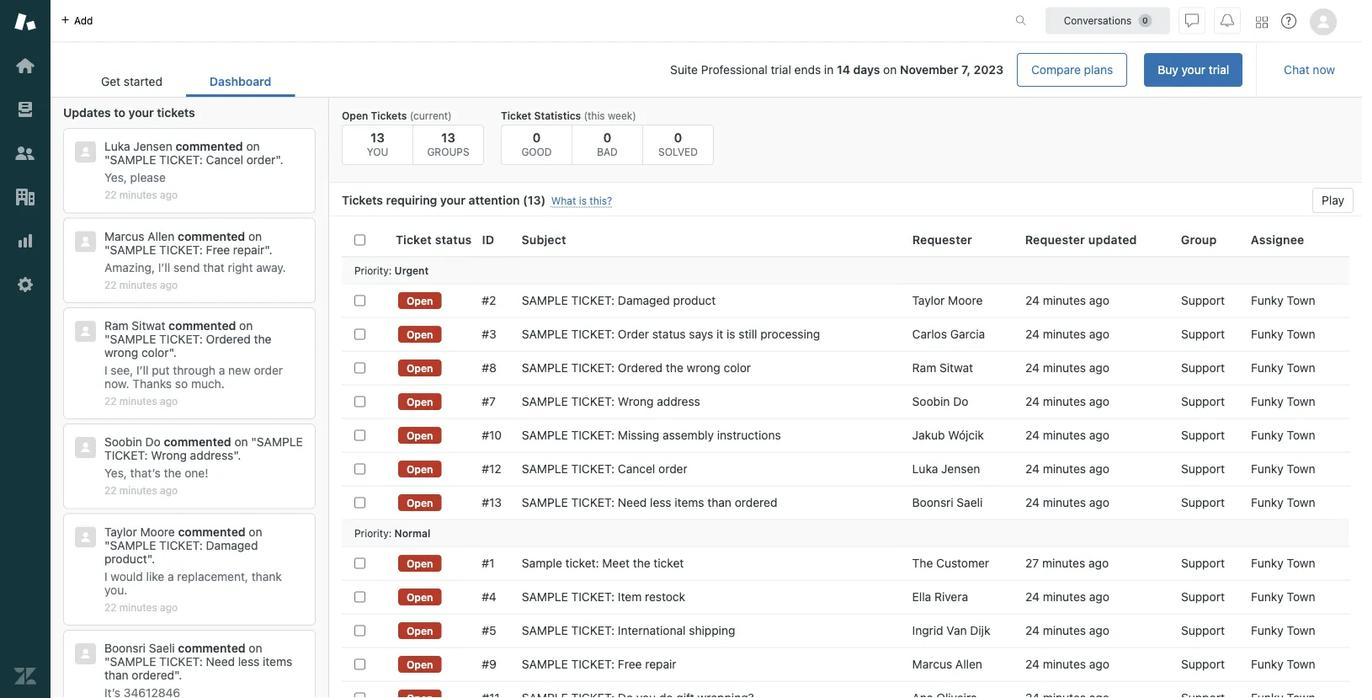 Task type: locate. For each thing, give the bounding box(es) containing it.
support for boonsri saeli
[[1181, 496, 1225, 509]]

soobin up that's
[[104, 435, 142, 449]]

marcus
[[104, 229, 144, 243], [913, 657, 953, 671]]

3 22 from the top
[[104, 395, 117, 407]]

0 horizontal spatial your
[[128, 106, 154, 120]]

6 funky from the top
[[1251, 462, 1284, 476]]

section containing compare plans
[[309, 53, 1243, 87]]

open tickets (current)
[[342, 109, 452, 121]]

4 support from the top
[[1181, 395, 1225, 408]]

jensen up the please
[[133, 139, 172, 153]]

". for boonsri saeli commented
[[174, 668, 182, 682]]

order down assembly
[[659, 462, 688, 476]]

tab list containing get started
[[77, 66, 295, 97]]

zendesk image
[[14, 665, 36, 687]]

on "
[[104, 139, 260, 167], [104, 229, 262, 256], [104, 319, 253, 346], [104, 525, 262, 552], [104, 641, 262, 669]]

good
[[522, 146, 552, 157]]

yes, left that's
[[104, 466, 127, 480]]

November 7, 2023 text field
[[900, 63, 1004, 77]]

14
[[837, 63, 851, 77]]

1 horizontal spatial is
[[727, 327, 736, 341]]

9 support from the top
[[1181, 590, 1225, 604]]

2 requester from the left
[[1025, 233, 1086, 247]]

0 for 0 solved
[[674, 130, 682, 144]]

taylor for taylor moore
[[913, 293, 945, 307]]

buy
[[1158, 63, 1179, 77]]

8 funky town from the top
[[1251, 556, 1316, 570]]

sample ticket: need less items than ordered link
[[522, 495, 778, 510]]

trial for your
[[1209, 63, 1230, 77]]

ordered
[[735, 496, 778, 509], [132, 668, 174, 682]]

9 funky town from the top
[[1251, 590, 1316, 604]]

trial
[[1209, 63, 1230, 77], [771, 63, 791, 77]]

free up that
[[206, 242, 230, 256]]

your right requiring
[[440, 193, 466, 207]]

8 town from the top
[[1287, 556, 1316, 570]]

3 town from the top
[[1287, 361, 1316, 375]]

soobin for soobin do commented on "
[[104, 435, 142, 449]]

1 22 from the top
[[104, 189, 117, 201]]

2 priority from the top
[[355, 527, 389, 539]]

0 vertical spatial i
[[104, 363, 107, 377]]

commented for taylor moore
[[178, 525, 246, 539]]

0 vertical spatial ticket
[[501, 109, 532, 121]]

2 trial from the left
[[771, 63, 791, 77]]

24 for jakub wójcik
[[1026, 428, 1040, 442]]

support for soobin do
[[1181, 395, 1225, 408]]

yes, left the please
[[104, 171, 127, 184]]

24 for soobin do
[[1026, 395, 1040, 408]]

9 town from the top
[[1287, 590, 1316, 604]]

1 horizontal spatial jensen
[[941, 462, 980, 476]]

repair
[[233, 242, 265, 256], [645, 657, 677, 671]]

sample ticket: damaged product up order
[[522, 293, 716, 307]]

(current)
[[410, 109, 452, 121]]

town for marcus allen
[[1287, 657, 1316, 671]]

ticket up urgent
[[396, 233, 432, 247]]

0 vertical spatial a
[[219, 363, 225, 377]]

1 vertical spatial soobin
[[104, 435, 142, 449]]

support for ingrid van dijk
[[1181, 624, 1225, 637]]

saeli down luka jensen
[[957, 496, 983, 509]]

grid containing ticket status
[[329, 223, 1362, 698]]

1 0 from the left
[[533, 130, 541, 144]]

2 town from the top
[[1287, 327, 1316, 341]]

cancel for sample ticket: cancel order ".
[[206, 153, 243, 167]]

5 support from the top
[[1181, 428, 1225, 442]]

on " up through
[[104, 319, 253, 346]]

ram sitwat
[[913, 361, 973, 375]]

trial inside button
[[1209, 63, 1230, 77]]

13 up groups
[[441, 130, 455, 144]]

0 inside 0 bad
[[603, 130, 612, 144]]

ram down carlos
[[913, 361, 937, 375]]

color up put
[[141, 346, 169, 359]]

1 horizontal spatial i'll
[[158, 260, 170, 274]]

need down i would like a replacement, thank you. 22 minutes ago
[[206, 655, 235, 669]]

24 minutes ago for ingrid van dijk
[[1026, 624, 1110, 637]]

0 horizontal spatial status
[[435, 233, 472, 247]]

sample ticket: wrong address down the sample ticket: ordered the wrong color link
[[522, 395, 700, 408]]

1 vertical spatial moore
[[140, 525, 175, 539]]

2 funky from the top
[[1251, 327, 1284, 341]]

2 on " from the top
[[104, 229, 262, 256]]

1 vertical spatial jensen
[[941, 462, 980, 476]]

is inside tickets requiring your attention ( 13 ) what is this?
[[579, 195, 587, 207]]

taylor up carlos
[[913, 293, 945, 307]]

boonsri inside grid
[[913, 496, 954, 509]]

ordered down boonsri saeli commented
[[132, 668, 174, 682]]

None checkbox
[[355, 295, 365, 306], [355, 329, 365, 340], [355, 396, 365, 407], [355, 430, 365, 441], [355, 558, 365, 569], [355, 592, 365, 603], [355, 625, 365, 636], [355, 659, 365, 670], [355, 295, 365, 306], [355, 329, 365, 340], [355, 396, 365, 407], [355, 430, 365, 441], [355, 558, 365, 569], [355, 592, 365, 603], [355, 625, 365, 636], [355, 659, 365, 670]]

1 horizontal spatial ordered
[[618, 361, 663, 375]]

like
[[146, 569, 164, 583]]

1 24 minutes ago from the top
[[1026, 293, 1110, 307]]

trial down notifications 'icon'
[[1209, 63, 1230, 77]]

support for the customer
[[1181, 556, 1225, 570]]

open for #5
[[407, 625, 433, 637]]

ram sitwat commented
[[104, 319, 236, 332]]

ingrid
[[913, 624, 944, 637]]

free for sample ticket: free repair ".
[[206, 242, 230, 256]]

is inside grid
[[727, 327, 736, 341]]

on " down the tickets
[[104, 139, 260, 167]]

1 horizontal spatial requester
[[1025, 233, 1086, 247]]

" for luka jensen commented
[[104, 153, 110, 167]]

0 horizontal spatial 0
[[533, 130, 541, 144]]

22 up the amazing,
[[104, 189, 117, 201]]

2 : from the top
[[389, 527, 392, 539]]

section
[[309, 53, 1243, 87]]

trial for professional
[[771, 63, 791, 77]]

0 horizontal spatial wrong
[[104, 346, 138, 359]]

1 vertical spatial tickets
[[342, 193, 383, 207]]

1 trial from the left
[[1209, 63, 1230, 77]]

4 24 from the top
[[1026, 395, 1040, 408]]

on up "right"
[[248, 229, 262, 243]]

11 funky town from the top
[[1251, 657, 1316, 671]]

1 vertical spatial damaged
[[206, 538, 258, 552]]

11 town from the top
[[1287, 657, 1316, 671]]

you
[[367, 146, 388, 157]]

9 funky from the top
[[1251, 590, 1284, 604]]

2 24 from the top
[[1026, 327, 1040, 341]]

0 vertical spatial sitwat
[[132, 319, 165, 332]]

ordered down order
[[618, 361, 663, 375]]

ordered inside grid
[[618, 361, 663, 375]]

2 support from the top
[[1181, 327, 1225, 341]]

saeli for boonsri saeli
[[957, 496, 983, 509]]

wrong inside grid
[[618, 395, 654, 408]]

0 horizontal spatial wrong
[[151, 449, 187, 463]]

allen down dijk
[[956, 657, 983, 671]]

: for normal
[[389, 527, 392, 539]]

1 yes, from the top
[[104, 171, 127, 184]]

1 vertical spatial a
[[168, 569, 174, 583]]

sample ticket: missing assembly instructions link
[[522, 428, 781, 443]]

i inside i would like a replacement, thank you. 22 minutes ago
[[104, 569, 107, 583]]

marcus down ingrid
[[913, 657, 953, 671]]

". for ram sitwat commented
[[169, 346, 177, 359]]

funky for marcus allen
[[1251, 657, 1284, 671]]

on " for boonsri saeli
[[104, 641, 262, 669]]

funky town for carlos garcia
[[1251, 327, 1316, 341]]

0 horizontal spatial 13
[[371, 130, 385, 144]]

0 horizontal spatial is
[[579, 195, 587, 207]]

0 vertical spatial allen
[[148, 229, 175, 243]]

item
[[618, 590, 642, 604]]

jensen
[[133, 139, 172, 153], [941, 462, 980, 476]]

color down still
[[724, 361, 751, 375]]

open for #13
[[407, 497, 433, 509]]

1 horizontal spatial product
[[673, 293, 716, 307]]

1 horizontal spatial marcus
[[913, 657, 953, 671]]

1 horizontal spatial sample ticket: damaged product
[[522, 293, 716, 307]]

order
[[247, 153, 276, 167], [254, 363, 283, 377], [659, 462, 688, 476]]

ticket for ticket status
[[396, 233, 432, 247]]

11 funky from the top
[[1251, 657, 1284, 671]]

0 horizontal spatial requester
[[913, 233, 973, 247]]

7 24 from the top
[[1026, 496, 1040, 509]]

8 funky from the top
[[1251, 556, 1284, 570]]

6 24 minutes ago from the top
[[1026, 462, 1110, 476]]

2 24 minutes ago from the top
[[1026, 327, 1110, 341]]

0 vertical spatial priority
[[355, 264, 389, 276]]

None checkbox
[[355, 363, 365, 373], [355, 464, 365, 475], [355, 497, 365, 508], [355, 693, 365, 698], [355, 363, 365, 373], [355, 464, 365, 475], [355, 497, 365, 508], [355, 693, 365, 698]]

1 i from the top
[[104, 363, 107, 377]]

ticket: up 'like'
[[159, 538, 203, 552]]

0 vertical spatial damaged
[[618, 293, 670, 307]]

0 inside 0 solved
[[674, 130, 682, 144]]

sample ticket: ordered the wrong color down order
[[522, 361, 751, 375]]

0 horizontal spatial sample ticket: wrong address
[[104, 435, 303, 463]]

open for #4
[[407, 591, 433, 603]]

1 funky from the top
[[1251, 293, 1284, 307]]

7 town from the top
[[1287, 496, 1316, 509]]

0 vertical spatial sample ticket: damaged product
[[522, 293, 716, 307]]

6 funky town from the top
[[1251, 462, 1316, 476]]

5 24 from the top
[[1026, 428, 1040, 442]]

13 inside 13 groups
[[441, 130, 455, 144]]

1 on " from the top
[[104, 139, 260, 167]]

1 horizontal spatial cancel
[[618, 462, 655, 476]]

13 inside 13 you
[[371, 130, 385, 144]]

(
[[523, 193, 528, 207]]

the
[[254, 332, 272, 346], [666, 361, 684, 375], [164, 466, 181, 480], [633, 556, 651, 570]]

jensen down wójcik
[[941, 462, 980, 476]]

3 on " from the top
[[104, 319, 253, 346]]

" down i see, i'll put through a new order now. thanks so much. 22 minutes ago
[[251, 435, 257, 449]]

0 good
[[522, 130, 552, 157]]

on " for marcus allen
[[104, 229, 262, 256]]

0 vertical spatial ordered
[[735, 496, 778, 509]]

5 on " from the top
[[104, 641, 262, 669]]

damaged
[[618, 293, 670, 307], [206, 538, 258, 552]]

4 on " from the top
[[104, 525, 262, 552]]

sample ticket: need less items than ordered
[[522, 496, 778, 509], [104, 655, 292, 682]]

24 for boonsri saeli
[[1026, 496, 1040, 509]]

product up would
[[104, 552, 147, 566]]

on " up 'like'
[[104, 525, 262, 552]]

yes, for yes, please
[[104, 171, 127, 184]]

sample
[[110, 153, 156, 167], [110, 242, 156, 256], [522, 293, 568, 307], [522, 327, 568, 341], [110, 332, 156, 346], [522, 361, 568, 375], [522, 395, 568, 408], [522, 428, 568, 442], [257, 435, 303, 449], [522, 462, 568, 476], [522, 496, 568, 509], [110, 538, 156, 552], [522, 590, 568, 604], [522, 624, 568, 637], [110, 655, 156, 669], [522, 657, 568, 671]]

get help image
[[1282, 13, 1297, 29]]

would
[[111, 569, 143, 583]]

yes, inside yes, please 22 minutes ago
[[104, 171, 127, 184]]

soobin for soobin do
[[913, 395, 950, 408]]

0 for 0 good
[[533, 130, 541, 144]]

1 vertical spatial marcus
[[913, 657, 953, 671]]

0 horizontal spatial allen
[[148, 229, 175, 243]]

1 vertical spatial priority
[[355, 527, 389, 539]]

9 24 from the top
[[1026, 624, 1040, 637]]

0 vertical spatial order
[[247, 153, 276, 167]]

8 24 minutes ago from the top
[[1026, 590, 1110, 604]]

6 town from the top
[[1287, 462, 1316, 476]]

ram up see,
[[104, 319, 129, 332]]

the down sample ticket: order status says it is still processing link
[[666, 361, 684, 375]]

subject
[[522, 233, 566, 247]]

tickets up 13 you
[[371, 109, 407, 121]]

support for ram sitwat
[[1181, 361, 1225, 375]]

24 minutes ago
[[1026, 293, 1110, 307], [1026, 327, 1110, 341], [1026, 361, 1110, 375], [1026, 395, 1110, 408], [1026, 428, 1110, 442], [1026, 462, 1110, 476], [1026, 496, 1110, 509], [1026, 590, 1110, 604], [1026, 624, 1110, 637], [1026, 657, 1110, 671]]

24 minutes ago for soobin do
[[1026, 395, 1110, 408]]

ticket status
[[396, 233, 472, 247]]

ticket inside grid
[[396, 233, 432, 247]]

1 vertical spatial repair
[[645, 657, 677, 671]]

ordered inside grid
[[735, 496, 778, 509]]

1 vertical spatial luka
[[913, 462, 938, 476]]

need down sample ticket: cancel order link
[[618, 496, 647, 509]]

24
[[1026, 293, 1040, 307], [1026, 327, 1040, 341], [1026, 361, 1040, 375], [1026, 395, 1040, 408], [1026, 428, 1040, 442], [1026, 462, 1040, 476], [1026, 496, 1040, 509], [1026, 590, 1040, 604], [1026, 624, 1040, 637], [1026, 657, 1040, 671]]

2 i from the top
[[104, 569, 107, 583]]

1 horizontal spatial repair
[[645, 657, 677, 671]]

4 22 from the top
[[104, 485, 117, 497]]

moore up the 'garcia'
[[948, 293, 983, 307]]

0 vertical spatial wrong
[[104, 346, 138, 359]]

funky for carlos garcia
[[1251, 327, 1284, 341]]

0 vertical spatial less
[[650, 496, 672, 509]]

0 horizontal spatial ticket
[[396, 233, 432, 247]]

1 horizontal spatial ticket
[[501, 109, 532, 121]]

i'll inside i see, i'll put through a new order now. thanks so much. 22 minutes ago
[[136, 363, 149, 377]]

boonsri down luka jensen
[[913, 496, 954, 509]]

ticket: up through
[[159, 332, 203, 346]]

9 24 minutes ago from the top
[[1026, 624, 1110, 637]]

is right it at the top of page
[[727, 327, 736, 341]]

4 funky town from the top
[[1251, 395, 1316, 408]]

than
[[708, 496, 732, 509], [104, 668, 129, 682]]

2 funky town from the top
[[1251, 327, 1316, 341]]

compare
[[1032, 63, 1081, 77]]

1 vertical spatial allen
[[956, 657, 983, 671]]

sitwat
[[132, 319, 165, 332], [940, 361, 973, 375]]

cancel down dashboard
[[206, 153, 243, 167]]

" up yes, please 22 minutes ago
[[104, 153, 110, 167]]

do for soobin do commented on "
[[145, 435, 161, 449]]

8 support from the top
[[1181, 556, 1225, 570]]

5 24 minutes ago from the top
[[1026, 428, 1110, 442]]

requester up the taylor moore
[[913, 233, 973, 247]]

priority left normal
[[355, 527, 389, 539]]

repair up "right"
[[233, 242, 265, 256]]

to
[[114, 106, 125, 120]]

2 22 from the top
[[104, 279, 117, 290]]

1 horizontal spatial soobin
[[913, 395, 950, 408]]

10 funky from the top
[[1251, 624, 1284, 637]]

1 vertical spatial product
[[104, 552, 147, 566]]

free
[[206, 242, 230, 256], [618, 657, 642, 671]]

taylor moore
[[913, 293, 983, 307]]

1 : from the top
[[389, 264, 392, 276]]

urgent
[[395, 264, 429, 276]]

3 24 minutes ago from the top
[[1026, 361, 1110, 375]]

sample ticket: ordered the wrong color up through
[[104, 332, 272, 359]]

ticket: down sample ticket: meet the ticket link
[[571, 590, 615, 604]]

reporting image
[[14, 230, 36, 252]]

7 24 minutes ago from the top
[[1026, 496, 1110, 509]]

0 up solved
[[674, 130, 682, 144]]

1 horizontal spatial taylor
[[913, 293, 945, 307]]

the down away.
[[254, 332, 272, 346]]

4 24 minutes ago from the top
[[1026, 395, 1110, 408]]

soobin up jakub
[[913, 395, 950, 408]]

0 horizontal spatial jensen
[[133, 139, 172, 153]]

ticket statistics (this week)
[[501, 109, 637, 121]]

minutes
[[119, 189, 157, 201], [119, 279, 157, 290], [1043, 293, 1086, 307], [1043, 327, 1086, 341], [1043, 361, 1086, 375], [1043, 395, 1086, 408], [119, 395, 157, 407], [1043, 428, 1086, 442], [1043, 462, 1086, 476], [119, 485, 157, 497], [1043, 496, 1086, 509], [1042, 556, 1086, 570], [1043, 590, 1086, 604], [119, 601, 157, 613], [1043, 624, 1086, 637], [1043, 657, 1086, 671]]

commented down the tickets
[[176, 139, 243, 153]]

bad
[[597, 146, 618, 157]]

product up "says"
[[673, 293, 716, 307]]

#2
[[482, 293, 496, 307]]

a inside i would like a replacement, thank you. 22 minutes ago
[[168, 569, 174, 583]]

wrong
[[104, 346, 138, 359], [687, 361, 721, 375]]

7 funky from the top
[[1251, 496, 1284, 509]]

luka for luka jensen
[[913, 462, 938, 476]]

1 vertical spatial ticket
[[396, 233, 432, 247]]

#9
[[482, 657, 497, 671]]

sample ticket: wrong address link
[[522, 394, 700, 409]]

0 vertical spatial need
[[618, 496, 647, 509]]

repair down 'international' on the bottom of the page
[[645, 657, 677, 671]]

funky town for ram sitwat
[[1251, 361, 1316, 375]]

do up that's
[[145, 435, 161, 449]]

sitwat down "carlos garcia"
[[940, 361, 973, 375]]

priority down 'select all tickets' checkbox
[[355, 264, 389, 276]]

0 solved
[[659, 130, 698, 157]]

sample
[[522, 556, 562, 570]]

sample ticket: damaged product up 'like'
[[104, 538, 258, 566]]

10 24 minutes ago from the top
[[1026, 657, 1110, 671]]

5 town from the top
[[1287, 428, 1316, 442]]

funky for the customer
[[1251, 556, 1284, 570]]

1 vertical spatial order
[[254, 363, 283, 377]]

yes, inside yes, that's the one! 22 minutes ago
[[104, 466, 127, 480]]

0 vertical spatial soobin
[[913, 395, 950, 408]]

in
[[824, 63, 834, 77]]

funky town for luka jensen
[[1251, 462, 1316, 476]]

Select All Tickets checkbox
[[355, 234, 365, 245]]

24 minutes ago for ella rivera
[[1026, 590, 1110, 604]]

(this
[[584, 109, 605, 121]]

luka down jakub
[[913, 462, 938, 476]]

i left would
[[104, 569, 107, 583]]

minutes inside amazing, i'll send that right away. 22 minutes ago
[[119, 279, 157, 290]]

on
[[883, 63, 897, 77], [246, 139, 260, 153], [248, 229, 262, 243], [239, 319, 253, 332], [234, 435, 248, 449], [249, 525, 262, 539], [249, 641, 262, 655]]

0 vertical spatial saeli
[[957, 496, 983, 509]]

7 funky town from the top
[[1251, 496, 1316, 509]]

" up the amazing,
[[104, 242, 110, 256]]

1 horizontal spatial wrong
[[687, 361, 721, 375]]

taylor up would
[[104, 525, 137, 539]]

town for ram sitwat
[[1287, 361, 1316, 375]]

1 horizontal spatial your
[[440, 193, 466, 207]]

0 vertical spatial marcus
[[104, 229, 144, 243]]

5 funky town from the top
[[1251, 428, 1316, 442]]

0 horizontal spatial trial
[[771, 63, 791, 77]]

updates to your tickets
[[63, 106, 195, 120]]

ram for ram sitwat
[[913, 361, 937, 375]]

4 funky from the top
[[1251, 395, 1284, 408]]

do
[[953, 395, 969, 408], [145, 435, 161, 449]]

5 funky from the top
[[1251, 428, 1284, 442]]

1 24 from the top
[[1026, 293, 1040, 307]]

0 horizontal spatial marcus
[[104, 229, 144, 243]]

open for #1
[[407, 557, 433, 569]]

: left urgent
[[389, 264, 392, 276]]

your right to
[[128, 106, 154, 120]]

luka down to
[[104, 139, 130, 153]]

0 horizontal spatial saeli
[[149, 641, 175, 655]]

8 24 from the top
[[1026, 590, 1040, 604]]

now
[[1313, 63, 1336, 77]]

i left see,
[[104, 363, 107, 377]]

much.
[[191, 377, 225, 391]]

0 vertical spatial moore
[[948, 293, 983, 307]]

ticket: up the please
[[159, 153, 203, 167]]

11 support from the top
[[1181, 657, 1225, 671]]

1 horizontal spatial trial
[[1209, 63, 1230, 77]]

0 horizontal spatial boonsri
[[104, 641, 146, 655]]

yes,
[[104, 171, 127, 184], [104, 466, 127, 480]]

see,
[[111, 363, 133, 377]]

town for ingrid van dijk
[[1287, 624, 1316, 637]]

2 yes, from the top
[[104, 466, 127, 480]]

1 vertical spatial sitwat
[[940, 361, 973, 375]]

7 support from the top
[[1181, 496, 1225, 509]]

3 funky from the top
[[1251, 361, 1284, 375]]

on up new
[[239, 319, 253, 332]]

damaged up replacement,
[[206, 538, 258, 552]]

" up you. on the left bottom
[[104, 538, 110, 552]]

on up thank
[[249, 525, 262, 539]]

0 horizontal spatial ram
[[104, 319, 129, 332]]

1 town from the top
[[1287, 293, 1316, 307]]

22 down you. on the left bottom
[[104, 601, 117, 613]]

" up now.
[[104, 332, 110, 346]]

1 support from the top
[[1181, 293, 1225, 307]]

saeli for boonsri saeli commented
[[149, 641, 175, 655]]

1 horizontal spatial sample ticket: ordered the wrong color
[[522, 361, 751, 375]]

1 vertical spatial taylor
[[104, 525, 137, 539]]

0 horizontal spatial ordered
[[206, 332, 251, 346]]

funky for boonsri saeli
[[1251, 496, 1284, 509]]

support for jakub wójcik
[[1181, 428, 1225, 442]]

ticket up "0 good"
[[501, 109, 532, 121]]

than down boonsri saeli commented
[[104, 668, 129, 682]]

10 funky town from the top
[[1251, 624, 1316, 637]]

compare plans button
[[1017, 53, 1128, 87]]

10 support from the top
[[1181, 624, 1225, 637]]

2 0 from the left
[[603, 130, 612, 144]]

0 vertical spatial color
[[141, 346, 169, 359]]

cancel inside sample ticket: cancel order link
[[618, 462, 655, 476]]

1 horizontal spatial moore
[[948, 293, 983, 307]]

0 horizontal spatial soobin
[[104, 435, 142, 449]]

sample ticket: wrong address up one!
[[104, 435, 303, 463]]

1 vertical spatial sample ticket: need less items than ordered
[[104, 655, 292, 682]]

5 22 from the top
[[104, 601, 117, 613]]

3 support from the top
[[1181, 361, 1225, 375]]

1 vertical spatial your
[[128, 106, 154, 120]]

sitwat for ram sitwat commented
[[132, 319, 165, 332]]

ago inside yes, that's the one! 22 minutes ago
[[160, 485, 178, 497]]

on for sample ticket: need less items than ordered
[[249, 641, 262, 655]]

0 horizontal spatial repair
[[233, 242, 265, 256]]

24 minutes ago for marcus allen
[[1026, 657, 1110, 671]]

1 vertical spatial ordered
[[618, 361, 663, 375]]

i
[[104, 363, 107, 377], [104, 569, 107, 583]]

saeli down i would like a replacement, thank you. 22 minutes ago
[[149, 641, 175, 655]]

6 24 from the top
[[1026, 462, 1040, 476]]

open for #8
[[407, 362, 433, 374]]

10 town from the top
[[1287, 624, 1316, 637]]

3 24 from the top
[[1026, 361, 1040, 375]]

sample ticket: free repair ".
[[110, 242, 272, 256]]

0 up good in the left top of the page
[[533, 130, 541, 144]]

jensen for luka jensen
[[941, 462, 980, 476]]

6 support from the top
[[1181, 462, 1225, 476]]

3 0 from the left
[[674, 130, 682, 144]]

#8
[[482, 361, 497, 375]]

commented down i would like a replacement, thank you. 22 minutes ago
[[178, 641, 246, 655]]

ticket: down the sample ticket: ordered the wrong color link
[[571, 395, 615, 408]]

0 vertical spatial sample ticket: wrong address
[[522, 395, 700, 408]]

24 minutes ago for boonsri saeli
[[1026, 496, 1110, 509]]

the customer
[[913, 556, 990, 570]]

1 vertical spatial boonsri
[[104, 641, 146, 655]]

normal
[[395, 527, 431, 539]]

0 vertical spatial i'll
[[158, 260, 170, 274]]

on for sample ticket: damaged product
[[249, 525, 262, 539]]

1 vertical spatial wrong
[[151, 449, 187, 463]]

marcus for marcus allen commented
[[104, 229, 144, 243]]

2 horizontal spatial 0
[[674, 130, 682, 144]]

luka jensen
[[913, 462, 980, 476]]

0 inside "0 good"
[[533, 130, 541, 144]]

0 vertical spatial sample ticket: need less items than ordered
[[522, 496, 778, 509]]

ella
[[913, 590, 931, 604]]

0 vertical spatial luka
[[104, 139, 130, 153]]

wrong down the sample ticket: ordered the wrong color link
[[618, 395, 654, 408]]

get started image
[[14, 55, 36, 77]]

0 horizontal spatial moore
[[140, 525, 175, 539]]

on " down i would like a replacement, thank you. 22 minutes ago
[[104, 641, 262, 669]]

0 horizontal spatial less
[[238, 655, 260, 669]]

sample ticket: order status says it is still processing
[[522, 327, 820, 341]]

0 horizontal spatial a
[[168, 569, 174, 583]]

1 vertical spatial i
[[104, 569, 107, 583]]

funky town for soobin do
[[1251, 395, 1316, 408]]

funky town for the customer
[[1251, 556, 1316, 570]]

ago
[[160, 189, 178, 201], [160, 279, 178, 290], [1090, 293, 1110, 307], [1090, 327, 1110, 341], [1090, 361, 1110, 375], [1090, 395, 1110, 408], [160, 395, 178, 407], [1090, 428, 1110, 442], [1090, 462, 1110, 476], [160, 485, 178, 497], [1090, 496, 1110, 509], [1089, 556, 1109, 570], [1090, 590, 1110, 604], [160, 601, 178, 613], [1090, 624, 1110, 637], [1090, 657, 1110, 671]]

chat
[[1284, 63, 1310, 77]]

1 horizontal spatial 13
[[441, 130, 455, 144]]

22 inside i would like a replacement, thank you. 22 minutes ago
[[104, 601, 117, 613]]

1 priority from the top
[[355, 264, 389, 276]]

1 horizontal spatial luka
[[913, 462, 938, 476]]

:
[[389, 264, 392, 276], [389, 527, 392, 539]]

commented for marcus allen
[[178, 229, 245, 243]]

1 requester from the left
[[913, 233, 973, 247]]

town for ella rivera
[[1287, 590, 1316, 604]]

town
[[1287, 293, 1316, 307], [1287, 327, 1316, 341], [1287, 361, 1316, 375], [1287, 395, 1316, 408], [1287, 428, 1316, 442], [1287, 462, 1316, 476], [1287, 496, 1316, 509], [1287, 556, 1316, 570], [1287, 590, 1316, 604], [1287, 624, 1316, 637], [1287, 657, 1316, 671]]

13 up you
[[371, 130, 385, 144]]

2 vertical spatial your
[[440, 193, 466, 207]]

status left "says"
[[652, 327, 686, 341]]

sitwat for ram sitwat
[[940, 361, 973, 375]]

sample ticket: need less items than ordered down sample ticket: cancel order link
[[522, 496, 778, 509]]

the left one!
[[164, 466, 181, 480]]

0 horizontal spatial cancel
[[206, 153, 243, 167]]

wrong down "says"
[[687, 361, 721, 375]]

less
[[650, 496, 672, 509], [238, 655, 260, 669]]

on down dashboard
[[246, 139, 260, 153]]

3 funky town from the top
[[1251, 361, 1316, 375]]

10 24 from the top
[[1026, 657, 1040, 671]]

your for updates to your tickets
[[128, 106, 154, 120]]

0 horizontal spatial ordered
[[132, 668, 174, 682]]

soobin do
[[913, 395, 969, 408]]

22 down the amazing,
[[104, 279, 117, 290]]

do for soobin do
[[953, 395, 969, 408]]

zendesk support image
[[14, 11, 36, 33]]

". for taylor moore commented
[[147, 552, 155, 566]]

13 for 13 you
[[371, 130, 385, 144]]

address up assembly
[[657, 395, 700, 408]]

is left this?
[[579, 195, 587, 207]]

on for sample ticket: free repair
[[248, 229, 262, 243]]

allen up send
[[148, 229, 175, 243]]

13 left what
[[528, 193, 541, 207]]

grid
[[329, 223, 1362, 698]]

4 town from the top
[[1287, 395, 1316, 408]]

your for tickets requiring your attention ( 13 ) what is this?
[[440, 193, 466, 207]]

1 horizontal spatial saeli
[[957, 496, 983, 509]]

i inside i see, i'll put through a new order now. thanks so much. 22 minutes ago
[[104, 363, 107, 377]]

0 vertical spatial ordered
[[206, 332, 251, 346]]

24 for ella rivera
[[1026, 590, 1040, 604]]

conversations
[[1064, 15, 1132, 27]]

funky for ella rivera
[[1251, 590, 1284, 604]]

ordered inside 'sample ticket: need less items than ordered'
[[132, 668, 174, 682]]

1 funky town from the top
[[1251, 293, 1316, 307]]

1 vertical spatial sample ticket: damaged product
[[104, 538, 258, 566]]

wrong up see,
[[104, 346, 138, 359]]

a right 'like'
[[168, 569, 174, 583]]

requester
[[913, 233, 973, 247], [1025, 233, 1086, 247]]

tab list
[[77, 66, 295, 97]]

ticket: inside 'link'
[[571, 624, 615, 637]]

replacement,
[[177, 569, 248, 583]]

cancel for sample ticket: cancel order
[[618, 462, 655, 476]]



Task type: describe. For each thing, give the bounding box(es) containing it.
that
[[203, 260, 225, 274]]

#3
[[482, 327, 497, 341]]

ticket: up the sample ticket: need less items than ordered link
[[571, 462, 615, 476]]

boonsri for boonsri saeli
[[913, 496, 954, 509]]

sample inside 'link'
[[522, 624, 568, 637]]

chat now
[[1284, 63, 1336, 77]]

ordered inside sample ticket: ordered the wrong color
[[206, 332, 251, 346]]

sample ticket: international shipping link
[[522, 623, 735, 638]]

id
[[482, 233, 494, 247]]

sample ticket: ordered the wrong color link
[[522, 360, 751, 376]]

i see, i'll put through a new order now. thanks so much. 22 minutes ago
[[104, 363, 283, 407]]

0 vertical spatial address
[[657, 395, 700, 408]]

sample ticket: cancel order ".
[[110, 153, 283, 167]]

wrong inside "sample ticket: wrong address"
[[151, 449, 187, 463]]

#1
[[482, 556, 495, 570]]

#4
[[482, 590, 497, 604]]

on down new
[[234, 435, 248, 449]]

ago inside i would like a replacement, thank you. 22 minutes ago
[[160, 601, 178, 613]]

tickets requiring your attention ( 13 ) what is this?
[[342, 193, 612, 207]]

funky for jakub wójcik
[[1251, 428, 1284, 442]]

ticket for ticket statistics (this week)
[[501, 109, 532, 121]]

the right meet
[[633, 556, 651, 570]]

town for soobin do
[[1287, 395, 1316, 408]]

add button
[[51, 0, 103, 41]]

customers image
[[14, 142, 36, 164]]

22 inside yes, that's the one! 22 minutes ago
[[104, 485, 117, 497]]

support for luka jensen
[[1181, 462, 1225, 476]]

24 for ingrid van dijk
[[1026, 624, 1040, 637]]

ticket: down sample ticket: international shipping 'link'
[[571, 657, 615, 671]]

i'll inside amazing, i'll send that right away. 22 minutes ago
[[158, 260, 170, 274]]

#13
[[482, 496, 502, 509]]

funky for soobin do
[[1251, 395, 1284, 408]]

funky for ingrid van dijk
[[1251, 624, 1284, 637]]

damaged inside sample ticket: damaged product
[[206, 538, 258, 552]]

wrong inside grid
[[687, 361, 721, 375]]

22 inside yes, please 22 minutes ago
[[104, 189, 117, 201]]

priority : urgent
[[355, 264, 429, 276]]

taylor for taylor moore commented
[[104, 525, 137, 539]]

on right days
[[883, 63, 897, 77]]

town for carlos garcia
[[1287, 327, 1316, 341]]

get started
[[101, 75, 162, 88]]

buy your trial button
[[1145, 53, 1243, 87]]

solved
[[659, 146, 698, 157]]

suite
[[670, 63, 698, 77]]

thank
[[252, 569, 282, 583]]

town for boonsri saeli
[[1287, 496, 1316, 509]]

on " for ram sitwat
[[104, 319, 253, 346]]

sample ticket: meet the ticket
[[522, 556, 684, 570]]

chat now button
[[1271, 53, 1349, 87]]

ticket: up that's
[[104, 449, 148, 463]]

what
[[551, 195, 576, 207]]

1 vertical spatial need
[[206, 655, 235, 669]]

product inside sample ticket: damaged product
[[104, 552, 147, 566]]

boonsri for boonsri saeli commented
[[104, 641, 146, 655]]

0 vertical spatial tickets
[[371, 109, 407, 121]]

24 minutes ago for jakub wójcik
[[1026, 428, 1110, 442]]

conversations button
[[1046, 7, 1170, 34]]

carlos
[[913, 327, 947, 341]]

24 minutes ago for luka jensen
[[1026, 462, 1110, 476]]

repair for sample ticket: free repair
[[645, 657, 677, 671]]

24 for ram sitwat
[[1026, 361, 1040, 375]]

support for carlos garcia
[[1181, 327, 1225, 341]]

sample inside sample ticket: ordered the wrong color
[[110, 332, 156, 346]]

marcus for marcus allen
[[913, 657, 953, 671]]

town for the customer
[[1287, 556, 1316, 570]]

started
[[124, 75, 162, 88]]

processing
[[761, 327, 820, 341]]

wójcik
[[948, 428, 984, 442]]

requester for requester updated
[[1025, 233, 1086, 247]]

so
[[175, 377, 188, 391]]

new
[[228, 363, 251, 377]]

ram for ram sitwat commented
[[104, 319, 129, 332]]

minutes inside i would like a replacement, thank you. 22 minutes ago
[[119, 601, 157, 613]]

add
[[74, 15, 93, 27]]

2 horizontal spatial 13
[[528, 193, 541, 207]]

sample ticket: wrong address inside grid
[[522, 395, 700, 408]]

requiring
[[386, 193, 437, 207]]

now.
[[104, 377, 129, 391]]

you.
[[104, 583, 127, 597]]

ticket:
[[566, 556, 599, 570]]

organizations image
[[14, 186, 36, 208]]

24 minutes ago for taylor moore
[[1026, 293, 1110, 307]]

admin image
[[14, 274, 36, 296]]

than inside grid
[[708, 496, 732, 509]]

tickets
[[157, 106, 195, 120]]

statistics
[[534, 109, 581, 121]]

i for i would like a replacement, thank you.
[[104, 569, 107, 583]]

1 vertical spatial color
[[724, 361, 751, 375]]

priority : normal
[[355, 527, 431, 539]]

13 groups
[[427, 130, 470, 157]]

0 horizontal spatial sample ticket: damaged product
[[104, 538, 258, 566]]

buy your trial
[[1158, 63, 1230, 77]]

days
[[854, 63, 880, 77]]

restock
[[645, 590, 685, 604]]

play button
[[1313, 188, 1354, 213]]

on for sample ticket: cancel order
[[246, 139, 260, 153]]

27 minutes ago
[[1026, 556, 1109, 570]]

24 for carlos garcia
[[1026, 327, 1040, 341]]

amazing,
[[104, 260, 155, 274]]

funky town for boonsri saeli
[[1251, 496, 1316, 509]]

yes, that's the one! 22 minutes ago
[[104, 466, 208, 497]]

0 horizontal spatial address
[[190, 449, 233, 463]]

: for urgent
[[389, 264, 392, 276]]

1 vertical spatial less
[[238, 655, 260, 669]]

boonsri saeli commented
[[104, 641, 246, 655]]

carlos garcia
[[913, 327, 985, 341]]

order for sample ticket: cancel order ".
[[247, 153, 276, 167]]

22 inside i see, i'll put through a new order now. thanks so much. 22 minutes ago
[[104, 395, 117, 407]]

town for luka jensen
[[1287, 462, 1316, 476]]

main element
[[0, 0, 51, 698]]

moore for taylor moore
[[948, 293, 983, 307]]

compare plans
[[1032, 63, 1113, 77]]

funky town for marcus allen
[[1251, 657, 1316, 671]]

allen for marcus allen commented
[[148, 229, 175, 243]]

sample ticket: damaged product link
[[522, 293, 716, 308]]

dashboard
[[210, 75, 271, 88]]

open for #12
[[407, 463, 433, 475]]

ticket: inside sample ticket: damaged product
[[159, 538, 203, 552]]

priority for priority : urgent
[[355, 264, 389, 276]]

ago inside yes, please 22 minutes ago
[[160, 189, 178, 201]]

on " for luka jensen
[[104, 139, 260, 167]]

allen for marcus allen
[[956, 657, 983, 671]]

ticket: down i would like a replacement, thank you. 22 minutes ago
[[159, 655, 203, 669]]

open for #9
[[407, 658, 433, 670]]

that's
[[130, 466, 161, 480]]

sample ticket: order status says it is still processing link
[[522, 327, 820, 342]]

luka for luka jensen commented
[[104, 139, 130, 153]]

minutes inside yes, that's the one! 22 minutes ago
[[119, 485, 157, 497]]

repair for sample ticket: free repair ".
[[233, 242, 265, 256]]

group
[[1181, 233, 1217, 247]]

suite professional trial ends in 14 days on november 7, 2023
[[670, 63, 1004, 77]]

ticket: down sample ticket: cancel order link
[[571, 496, 615, 509]]

0 vertical spatial items
[[675, 496, 704, 509]]

" for marcus allen commented
[[104, 242, 110, 256]]

the inside yes, that's the one! 22 minutes ago
[[164, 466, 181, 480]]

ago inside amazing, i'll send that right away. 22 minutes ago
[[160, 279, 178, 290]]

1 vertical spatial status
[[652, 327, 686, 341]]

damaged inside grid
[[618, 293, 670, 307]]

ticket: left order
[[571, 327, 615, 341]]

#10
[[482, 428, 502, 442]]

yes, for yes, that's the one!
[[104, 466, 127, 480]]

ticket: up sample ticket: cancel order
[[571, 428, 615, 442]]

order inside i see, i'll put through a new order now. thanks so much. 22 minutes ago
[[254, 363, 283, 377]]

funky for luka jensen
[[1251, 462, 1284, 476]]

through
[[173, 363, 216, 377]]

ticket: up send
[[159, 242, 203, 256]]

soobin do commented on "
[[104, 435, 257, 449]]

funky for taylor moore
[[1251, 293, 1284, 307]]

than inside 'sample ticket: need less items than ordered'
[[104, 668, 129, 682]]

" for ram sitwat commented
[[104, 332, 110, 346]]

1 vertical spatial items
[[263, 655, 292, 669]]

24 for luka jensen
[[1026, 462, 1040, 476]]

yes, please 22 minutes ago
[[104, 171, 178, 201]]

less inside the sample ticket: need less items than ordered link
[[650, 496, 672, 509]]

1 horizontal spatial need
[[618, 496, 647, 509]]

0 vertical spatial sample ticket: ordered the wrong color
[[104, 332, 272, 359]]

" for taylor moore commented
[[104, 538, 110, 552]]

i would like a replacement, thank you. 22 minutes ago
[[104, 569, 282, 613]]

sample inside 'sample ticket: need less items than ordered'
[[110, 655, 156, 669]]

commented for soobin do
[[164, 435, 231, 449]]

sample ticket: item restock
[[522, 590, 685, 604]]

garcia
[[950, 327, 985, 341]]

shipping
[[689, 624, 735, 637]]

customer
[[936, 556, 990, 570]]

1 vertical spatial sample ticket: wrong address
[[104, 435, 303, 463]]

notifications image
[[1221, 14, 1234, 27]]

on for sample ticket: ordered the wrong color
[[239, 319, 253, 332]]

27
[[1026, 556, 1039, 570]]

7,
[[962, 63, 971, 77]]

open for #3
[[407, 328, 433, 340]]

zendesk products image
[[1256, 16, 1268, 28]]

a inside i see, i'll put through a new order now. thanks so much. 22 minutes ago
[[219, 363, 225, 377]]

13 for 13 groups
[[441, 130, 455, 144]]

your inside button
[[1182, 63, 1206, 77]]

sample inside sample ticket: damaged product
[[110, 538, 156, 552]]

minutes inside yes, please 22 minutes ago
[[119, 189, 157, 201]]

right
[[228, 260, 253, 274]]

groups
[[427, 146, 470, 157]]

plans
[[1084, 63, 1113, 77]]

get started tab
[[77, 66, 186, 97]]

commented for ram sitwat
[[169, 319, 236, 332]]

0 bad
[[597, 130, 618, 157]]

0 for 0 bad
[[603, 130, 612, 144]]

commented for luka jensen
[[176, 139, 243, 153]]

sample ticket: free repair link
[[522, 657, 677, 672]]

says
[[689, 327, 713, 341]]

marcus allen
[[913, 657, 983, 671]]

ago inside i see, i'll put through a new order now. thanks so much. 22 minutes ago
[[160, 395, 178, 407]]

town for taylor moore
[[1287, 293, 1316, 307]]

town for jakub wójcik
[[1287, 428, 1316, 442]]

missing
[[618, 428, 660, 442]]

free for sample ticket: free repair
[[618, 657, 642, 671]]

0 vertical spatial status
[[435, 233, 472, 247]]

22 inside amazing, i'll send that right away. 22 minutes ago
[[104, 279, 117, 290]]

funky town for ingrid van dijk
[[1251, 624, 1316, 637]]

ticket: up the sample ticket: ordered the wrong color link
[[571, 293, 615, 307]]

1 vertical spatial sample ticket: ordered the wrong color
[[522, 361, 751, 375]]

still
[[739, 327, 757, 341]]

13 you
[[367, 130, 388, 157]]

0 horizontal spatial sample ticket: need less items than ordered
[[104, 655, 292, 682]]

24 for marcus allen
[[1026, 657, 1040, 671]]

ticket
[[654, 556, 684, 570]]

minutes inside i see, i'll put through a new order now. thanks so much. 22 minutes ago
[[119, 395, 157, 407]]

" for boonsri saeli commented
[[104, 655, 110, 669]]

0 vertical spatial product
[[673, 293, 716, 307]]

order
[[618, 327, 649, 341]]

views image
[[14, 99, 36, 120]]

button displays agent's chat status as invisible. image
[[1186, 14, 1199, 27]]

24 minutes ago for ram sitwat
[[1026, 361, 1110, 375]]

funky town for jakub wójcik
[[1251, 428, 1316, 442]]

sample ticket: meet the ticket link
[[522, 556, 684, 571]]

rivera
[[935, 590, 968, 604]]

the
[[913, 556, 933, 570]]

funky town for ella rivera
[[1251, 590, 1316, 604]]

wrong inside sample ticket: ordered the wrong color
[[104, 346, 138, 359]]

ticket: up sample ticket: wrong address link
[[571, 361, 615, 375]]

requester for requester
[[913, 233, 973, 247]]

sample ticket: free repair
[[522, 657, 677, 671]]



Task type: vqa. For each thing, say whether or not it's contained in the screenshot.
the right "problem"
no



